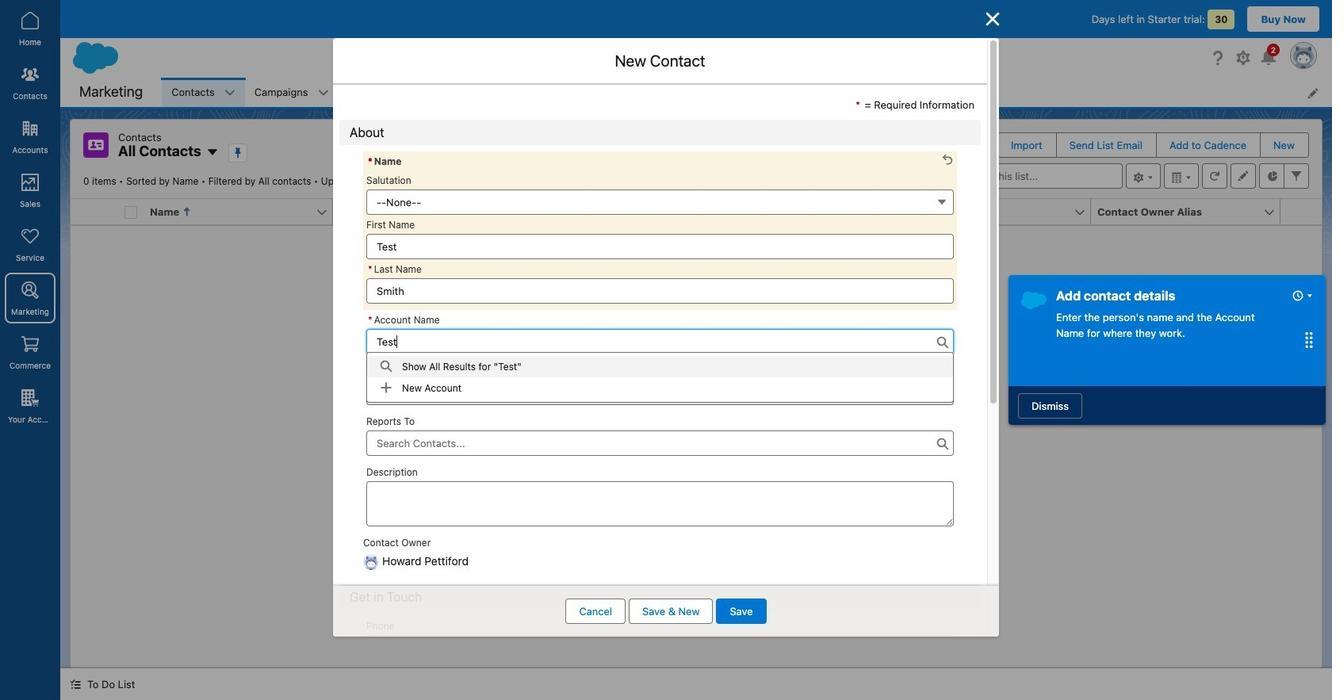 Task type: vqa. For each thing, say whether or not it's contained in the screenshot.
group
no



Task type: describe. For each thing, give the bounding box(es) containing it.
Search Accounts... text field
[[366, 329, 954, 354]]

item number element
[[71, 199, 118, 225]]

phone element
[[712, 199, 911, 225]]

email element
[[902, 199, 1101, 225]]

item number image
[[71, 199, 118, 224]]

4 list item from the left
[[426, 78, 493, 107]]

title element
[[523, 199, 722, 225]]

all contacts status
[[83, 175, 321, 187]]

Search Contacts... text field
[[366, 430, 954, 456]]

Salutation - Current Selection: --None-- button
[[366, 189, 954, 215]]

contact owner alias element
[[1091, 199, 1290, 225]]

Search All Contacts list view. search field
[[933, 163, 1123, 189]]

1 list item from the left
[[162, 78, 245, 107]]

action image
[[1281, 199, 1322, 224]]

1 option from the top
[[367, 356, 953, 377]]

3 list item from the left
[[338, 78, 426, 107]]

0 horizontal spatial text default image
[[70, 679, 81, 690]]

cell inside all contacts|contacts|list view element
[[118, 199, 144, 225]]



Task type: locate. For each thing, give the bounding box(es) containing it.
text default image
[[380, 382, 393, 394], [70, 679, 81, 690]]

option
[[367, 356, 953, 377], [367, 377, 953, 399]]

name element
[[144, 199, 343, 225]]

all contacts|contacts|list view element
[[70, 119, 1323, 669]]

1 vertical spatial text default image
[[70, 679, 81, 690]]

inverse image
[[984, 10, 1003, 29]]

list view controls image
[[1126, 163, 1161, 189]]

0 vertical spatial text default image
[[380, 382, 393, 394]]

list
[[162, 78, 1332, 107]]

cell
[[118, 199, 144, 225]]

list item
[[162, 78, 245, 107], [245, 78, 338, 107], [338, 78, 426, 107], [426, 78, 493, 107]]

select list display image
[[1164, 163, 1199, 189]]

account name element
[[333, 199, 532, 225]]

text default image
[[380, 360, 393, 373]]

2 list item from the left
[[245, 78, 338, 107]]

None text field
[[366, 380, 954, 405], [366, 481, 954, 526], [366, 636, 954, 661], [366, 380, 954, 405], [366, 481, 954, 526], [366, 636, 954, 661]]

list box
[[366, 352, 954, 403]]

First Name text field
[[366, 234, 954, 259]]

action element
[[1281, 199, 1322, 225]]

2 option from the top
[[367, 377, 953, 399]]

status
[[579, 338, 814, 529]]

1 horizontal spatial text default image
[[380, 382, 393, 394]]

Last Name text field
[[366, 278, 954, 303]]



